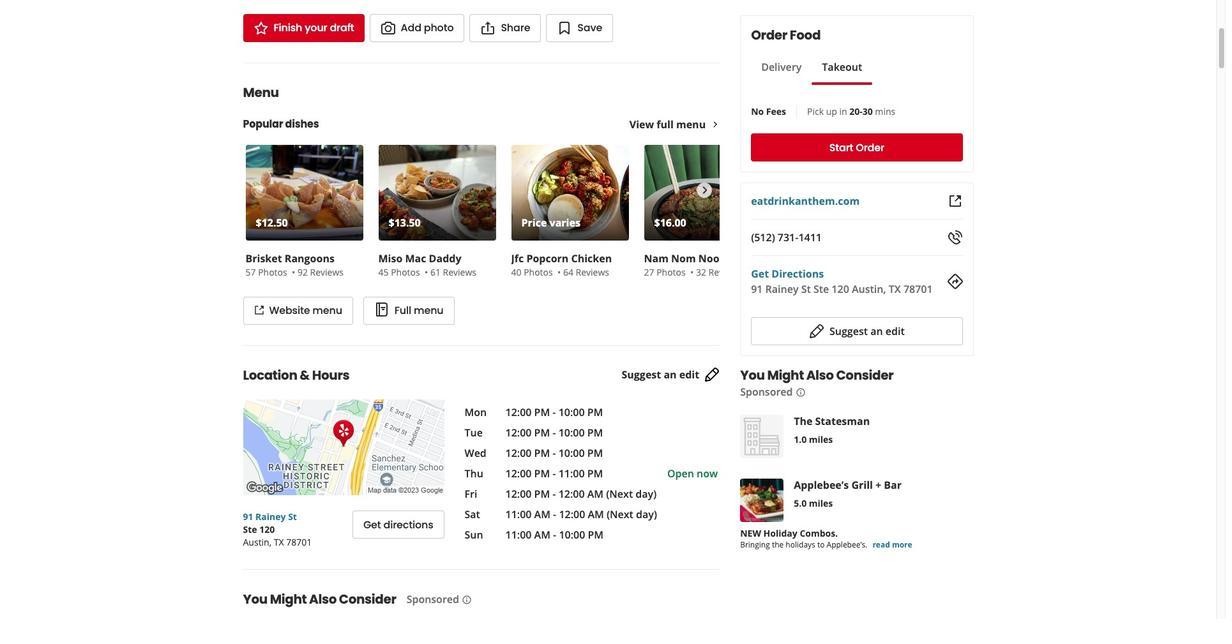 Task type: vqa. For each thing, say whether or not it's contained in the screenshot.


Task type: describe. For each thing, give the bounding box(es) containing it.
61 reviews
[[431, 266, 477, 279]]

11:00 am - 10:00 pm
[[506, 528, 604, 542]]

- for sat
[[553, 508, 557, 522]]

nam
[[644, 252, 669, 266]]

save button
[[546, 14, 613, 42]]

eatdrinkanthem.com
[[751, 194, 860, 208]]

am up 11:00 am - 10:00 pm
[[534, 508, 551, 522]]

sponsored for 16 info v2 image
[[407, 593, 459, 607]]

the statesman link
[[794, 415, 870, 429]]

full menu link
[[363, 297, 455, 325]]

(next for 11:00 am - 12:00 am (next day)
[[607, 508, 634, 522]]

- for thu
[[553, 467, 556, 481]]

get directions link
[[353, 511, 444, 539]]

website menu
[[269, 303, 342, 318]]

full
[[395, 303, 412, 318]]

tx inside get directions 91 rainey st ste 120 austin, tx 78701
[[889, 282, 901, 296]]

suggest inside "button"
[[830, 325, 868, 339]]

applebee's
[[794, 479, 849, 493]]

$12.50
[[256, 216, 288, 230]]

10:00 for mon
[[559, 406, 585, 420]]

12:00 for thu
[[506, 467, 532, 481]]

24 star v2 image
[[253, 20, 269, 36]]

share button
[[470, 14, 541, 42]]

am down 11:00 am - 12:00 am (next day)
[[534, 528, 551, 542]]

(512) 731-1411
[[751, 231, 822, 245]]

24 camera v2 image
[[381, 20, 396, 36]]

website
[[269, 303, 310, 318]]

jfc
[[511, 252, 524, 266]]

- for wed
[[553, 447, 556, 461]]

64
[[563, 266, 574, 279]]

get directions link
[[751, 267, 824, 281]]

miso
[[379, 252, 403, 266]]

$13.50
[[389, 216, 421, 230]]

add photo
[[401, 20, 454, 35]]

location & hours
[[243, 367, 350, 385]]

might for 16 info v2 icon
[[768, 367, 804, 385]]

120 inside get directions 91 rainey st ste 120 austin, tx 78701
[[832, 282, 850, 296]]

- for mon
[[553, 406, 556, 420]]

edit inside location & hours element
[[680, 368, 700, 382]]

get directions
[[363, 518, 433, 533]]

the statesman 1.0 miles
[[794, 415, 870, 446]]

24 pencil v2 image inside location & hours element
[[705, 368, 720, 383]]

popular dishes
[[243, 117, 319, 132]]

takeout tab panel
[[751, 85, 873, 90]]

the
[[772, 540, 784, 551]]

0 vertical spatial 11:00
[[559, 467, 585, 481]]

finish your draft
[[274, 20, 354, 35]]

in
[[840, 105, 848, 118]]

16 external link v2 image
[[254, 305, 264, 316]]

am down 12:00 pm - 12:00 am (next day)
[[588, 508, 604, 522]]

(512)
[[751, 231, 775, 245]]

24 menu v2 image
[[374, 302, 390, 318]]

thu
[[465, 467, 484, 481]]

16 info v2 image
[[796, 388, 806, 398]]

hours
[[312, 367, 350, 385]]

menu for website menu
[[313, 303, 342, 318]]

you for 16 info v2 icon
[[741, 367, 765, 385]]

12:00 for fri
[[506, 487, 532, 502]]

78701 inside get directions 91 rainey st ste 120 austin, tx 78701
[[904, 282, 933, 296]]

photos inside 'nam nom noodle salad 27 photos'
[[657, 266, 686, 279]]

12:00 pm - 11:00 pm
[[506, 467, 603, 481]]

day) for 12:00 pm - 12:00 am (next day)
[[636, 487, 657, 502]]

up
[[827, 105, 837, 118]]

order inside button
[[856, 140, 885, 155]]

reviews for miso mac daddy
[[443, 266, 477, 279]]

tue
[[465, 426, 483, 440]]

rainey inside get directions 91 rainey st ste 120 austin, tx 78701
[[766, 282, 799, 296]]

jfc popcorn chicken image
[[511, 145, 629, 241]]

price varies
[[522, 216, 581, 230]]

30
[[863, 105, 873, 118]]

austin, inside get directions 91 rainey st ste 120 austin, tx 78701
[[852, 282, 887, 296]]

directions
[[772, 267, 824, 281]]

menu for full menu
[[414, 303, 444, 318]]

12:00 pm - 10:00 pm for mon
[[506, 406, 603, 420]]

sun
[[465, 528, 483, 542]]

holiday
[[764, 528, 798, 540]]

order food
[[751, 26, 821, 44]]

popular
[[243, 117, 283, 132]]

24 directions v2 image
[[948, 274, 963, 289]]

varies
[[550, 216, 581, 230]]

rangoons
[[285, 252, 335, 266]]

food
[[790, 26, 821, 44]]

also for 16 info v2 icon
[[807, 367, 834, 385]]

suggest inside location & hours element
[[622, 368, 661, 382]]

78701 inside 91 rainey st ste 120 austin, tx 78701
[[286, 537, 312, 549]]

bar
[[884, 479, 902, 493]]

get for get directions 91 rainey st ste 120 austin, tx 78701
[[751, 267, 769, 281]]

finish your draft link
[[243, 14, 365, 42]]

12:00 pm - 10:00 pm for tue
[[506, 426, 603, 440]]

12:00 pm - 10:00 pm for wed
[[506, 447, 603, 461]]

new
[[741, 528, 762, 540]]

24 phone v2 image
[[948, 230, 963, 245]]

32 reviews
[[696, 266, 742, 279]]

consider for 16 info v2 image
[[339, 591, 397, 609]]

tab list containing delivery
[[751, 59, 873, 85]]

photos inside brisket rangoons 57 photos
[[258, 266, 287, 279]]

applebee's grill + bar image
[[741, 479, 784, 523]]

24 pencil v2 image inside the suggest an edit "button"
[[809, 324, 825, 339]]

suggest an edit button
[[751, 318, 963, 346]]

an inside location & hours element
[[664, 368, 677, 382]]

brisket
[[246, 252, 282, 266]]

an inside "button"
[[871, 325, 883, 339]]

91 inside 91 rainey st ste 120 austin, tx 78701
[[243, 511, 253, 523]]

applebee's grill + bar link
[[794, 479, 902, 493]]

open now
[[668, 467, 718, 481]]

chicken
[[572, 252, 612, 266]]

location
[[243, 367, 297, 385]]

start order
[[830, 140, 885, 155]]

map image
[[243, 400, 444, 496]]

add photo link
[[370, 14, 465, 42]]

you might also consider for 16 info v2 image
[[243, 591, 397, 609]]

ste inside 91 rainey st ste 120 austin, tx 78701
[[243, 524, 257, 536]]

1.0
[[794, 434, 807, 446]]

20-
[[850, 105, 863, 118]]

61
[[431, 266, 441, 279]]

eatdrinkanthem.com link
[[751, 194, 860, 208]]

applebee's.
[[827, 540, 868, 551]]

91 rainey st ste 120 austin, tx 78701
[[243, 511, 312, 549]]

1411
[[799, 231, 822, 245]]

miso mac daddy image
[[379, 145, 496, 241]]

menu
[[243, 84, 279, 102]]

- for tue
[[553, 426, 556, 440]]

16 info v2 image
[[462, 595, 472, 606]]

2 horizontal spatial menu
[[677, 118, 706, 132]]

jfc popcorn chicken 40 photos
[[511, 252, 612, 279]]

sat
[[465, 508, 480, 522]]

91 inside get directions 91 rainey st ste 120 austin, tx 78701
[[751, 282, 763, 296]]

view full menu
[[630, 118, 706, 132]]

10:00 for sun
[[559, 528, 585, 542]]

combos.
[[800, 528, 838, 540]]

view
[[630, 118, 654, 132]]

pick up in 20-30 mins
[[808, 105, 896, 118]]

popcorn
[[527, 252, 569, 266]]

miso mac daddy 45 photos
[[379, 252, 462, 279]]

fees
[[767, 105, 787, 118]]

directions
[[384, 518, 433, 533]]

nom
[[672, 252, 696, 266]]

24 save outline v2 image
[[557, 20, 573, 36]]

120 inside 91 rainey st ste 120 austin, tx 78701
[[260, 524, 275, 536]]

previous image
[[251, 183, 265, 198]]



Task type: locate. For each thing, give the bounding box(es) containing it.
tab list
[[751, 59, 873, 85]]

12:00 pm - 12:00 am (next day)
[[506, 487, 657, 502]]

0 vertical spatial tx
[[889, 282, 901, 296]]

add
[[401, 20, 422, 35]]

might for 16 info v2 image
[[270, 591, 307, 609]]

tx
[[889, 282, 901, 296], [274, 537, 284, 549]]

1 horizontal spatial order
[[856, 140, 885, 155]]

12:00 right thu
[[506, 467, 532, 481]]

miles down applebee's
[[809, 498, 833, 510]]

edit inside "button"
[[886, 325, 905, 339]]

finish
[[274, 20, 302, 35]]

64 reviews
[[563, 266, 610, 279]]

2 miles from the top
[[809, 498, 833, 510]]

0 vertical spatial 24 pencil v2 image
[[809, 324, 825, 339]]

view full menu link
[[630, 118, 720, 132]]

0 horizontal spatial you
[[243, 591, 268, 609]]

1 horizontal spatial suggest an edit
[[830, 325, 905, 339]]

miles right 1.0
[[809, 434, 833, 446]]

1 vertical spatial might
[[270, 591, 307, 609]]

1 horizontal spatial 24 pencil v2 image
[[809, 324, 825, 339]]

1 vertical spatial st
[[288, 511, 297, 523]]

delivery
[[762, 60, 802, 74]]

32
[[696, 266, 707, 279]]

consider
[[837, 367, 894, 385], [339, 591, 397, 609]]

0 horizontal spatial 120
[[260, 524, 275, 536]]

14 chevron right outline image
[[711, 120, 720, 129]]

wed
[[465, 447, 487, 461]]

0 horizontal spatial might
[[270, 591, 307, 609]]

brisket rangoons image
[[246, 145, 363, 241]]

2 vertical spatial 12:00 pm - 10:00 pm
[[506, 447, 603, 461]]

1 horizontal spatial suggest
[[830, 325, 868, 339]]

92
[[298, 266, 308, 279]]

photos down 'brisket'
[[258, 266, 287, 279]]

11:00 for 10:00
[[506, 528, 532, 542]]

the statesman image
[[741, 415, 784, 459]]

1 horizontal spatial you
[[741, 367, 765, 385]]

1 horizontal spatial 91
[[751, 282, 763, 296]]

st inside get directions 91 rainey st ste 120 austin, tx 78701
[[802, 282, 811, 296]]

12:00 up 12:00 pm - 11:00 pm
[[506, 447, 532, 461]]

78701
[[904, 282, 933, 296], [286, 537, 312, 549]]

0 horizontal spatial st
[[288, 511, 297, 523]]

(next for 12:00 pm - 12:00 am (next day)
[[606, 487, 633, 502]]

save
[[578, 20, 603, 35]]

0 horizontal spatial consider
[[339, 591, 397, 609]]

austin, down 91 rainey st link
[[243, 537, 272, 549]]

1 horizontal spatial you might also consider
[[741, 367, 894, 385]]

0 vertical spatial get
[[751, 267, 769, 281]]

+
[[876, 479, 882, 493]]

photos inside miso mac daddy 45 photos
[[391, 266, 420, 279]]

0 vertical spatial also
[[807, 367, 834, 385]]

0 horizontal spatial menu
[[313, 303, 342, 318]]

1 vertical spatial 120
[[260, 524, 275, 536]]

menu left 14 chevron right outline 'icon'
[[677, 118, 706, 132]]

tx inside 91 rainey st ste 120 austin, tx 78701
[[274, 537, 284, 549]]

reviews down rangoons
[[310, 266, 344, 279]]

1 horizontal spatial edit
[[886, 325, 905, 339]]

0 horizontal spatial an
[[664, 368, 677, 382]]

photos inside jfc popcorn chicken 40 photos
[[524, 266, 553, 279]]

miles inside applebee's grill + bar 5.0 miles
[[809, 498, 833, 510]]

st inside 91 rainey st ste 120 austin, tx 78701
[[288, 511, 297, 523]]

1 reviews from the left
[[310, 266, 344, 279]]

0 vertical spatial miles
[[809, 434, 833, 446]]

1 vertical spatial tx
[[274, 537, 284, 549]]

1 vertical spatial sponsored
[[407, 593, 459, 607]]

0 vertical spatial 78701
[[904, 282, 933, 296]]

holidays
[[786, 540, 816, 551]]

the
[[794, 415, 813, 429]]

1 vertical spatial consider
[[339, 591, 397, 609]]

share
[[501, 20, 530, 35]]

1 (next from the top
[[606, 487, 633, 502]]

noodle
[[699, 252, 735, 266]]

- for fri
[[553, 487, 556, 502]]

1 horizontal spatial get
[[751, 267, 769, 281]]

12:00 right the tue
[[506, 426, 532, 440]]

1 12:00 pm - 10:00 pm from the top
[[506, 406, 603, 420]]

statesman
[[816, 415, 870, 429]]

0 horizontal spatial sponsored
[[407, 593, 459, 607]]

0 horizontal spatial suggest an edit
[[622, 368, 700, 382]]

menu right the full
[[414, 303, 444, 318]]

ste inside get directions 91 rainey st ste 120 austin, tx 78701
[[814, 282, 829, 296]]

2 12:00 pm - 10:00 pm from the top
[[506, 426, 603, 440]]

miles
[[809, 434, 833, 446], [809, 498, 833, 510]]

tx up the suggest an edit "button"
[[889, 282, 901, 296]]

1 vertical spatial 91
[[243, 511, 253, 523]]

reviews down daddy
[[443, 266, 477, 279]]

edit
[[886, 325, 905, 339], [680, 368, 700, 382]]

st
[[802, 282, 811, 296], [288, 511, 297, 523]]

0 vertical spatial ste
[[814, 282, 829, 296]]

0 horizontal spatial order
[[751, 26, 788, 44]]

12:00 down 12:00 pm - 11:00 pm
[[506, 487, 532, 502]]

12:00 up 11:00 am - 12:00 am (next day)
[[559, 487, 585, 502]]

2 (next from the top
[[607, 508, 634, 522]]

12:00 for wed
[[506, 447, 532, 461]]

open
[[668, 467, 694, 481]]

1 horizontal spatial also
[[807, 367, 834, 385]]

photo
[[424, 20, 454, 35]]

(next up 11:00 am - 12:00 am (next day)
[[606, 487, 633, 502]]

rainey inside 91 rainey st ste 120 austin, tx 78701
[[256, 511, 286, 523]]

location & hours element
[[223, 346, 749, 549]]

next image
[[698, 183, 712, 198]]

0 vertical spatial you
[[741, 367, 765, 385]]

get left 'directions'
[[363, 518, 381, 533]]

3 12:00 pm - 10:00 pm from the top
[[506, 447, 603, 461]]

0 horizontal spatial edit
[[680, 368, 700, 382]]

0 horizontal spatial you might also consider
[[243, 591, 397, 609]]

new holiday combos. bringing the holidays to applebee's. read more
[[741, 528, 913, 551]]

0 horizontal spatial rainey
[[256, 511, 286, 523]]

sponsored left 16 info v2 image
[[407, 593, 459, 607]]

ste down 91 rainey st link
[[243, 524, 257, 536]]

12:00 for mon
[[506, 406, 532, 420]]

11:00 right the sun
[[506, 528, 532, 542]]

consider for 16 info v2 icon
[[837, 367, 894, 385]]

0 vertical spatial edit
[[886, 325, 905, 339]]

11:00 up 12:00 pm - 12:00 am (next day)
[[559, 467, 585, 481]]

731-
[[778, 231, 799, 245]]

1 vertical spatial you
[[243, 591, 268, 609]]

1 vertical spatial 24 pencil v2 image
[[705, 368, 720, 383]]

3 photos from the left
[[524, 266, 553, 279]]

1 vertical spatial suggest an edit
[[622, 368, 700, 382]]

menu right website
[[313, 303, 342, 318]]

suggest an edit inside location & hours element
[[622, 368, 700, 382]]

0 vertical spatial suggest
[[830, 325, 868, 339]]

reviews down chicken
[[576, 266, 610, 279]]

sponsored for 16 info v2 icon
[[741, 385, 793, 399]]

get down salad
[[751, 267, 769, 281]]

brisket rangoons 57 photos
[[246, 252, 335, 279]]

sponsored left 16 info v2 icon
[[741, 385, 793, 399]]

0 vertical spatial might
[[768, 367, 804, 385]]

1 horizontal spatial might
[[768, 367, 804, 385]]

nam nom noodle salad 27 photos
[[644, 252, 766, 279]]

mins
[[876, 105, 896, 118]]

1 miles from the top
[[809, 434, 833, 446]]

0 horizontal spatial austin,
[[243, 537, 272, 549]]

- for sun
[[553, 528, 557, 542]]

11:00 up 11:00 am - 10:00 pm
[[506, 508, 532, 522]]

0 horizontal spatial suggest
[[622, 368, 661, 382]]

pick
[[808, 105, 824, 118]]

1 horizontal spatial menu
[[414, 303, 444, 318]]

reviews for brisket rangoons
[[310, 266, 344, 279]]

1 vertical spatial also
[[309, 591, 337, 609]]

0 vertical spatial day)
[[636, 487, 657, 502]]

0 vertical spatial sponsored
[[741, 385, 793, 399]]

read
[[873, 540, 890, 551]]

1 horizontal spatial consider
[[837, 367, 894, 385]]

&
[[300, 367, 310, 385]]

24 share v2 image
[[481, 20, 496, 36]]

get inside get directions 91 rainey st ste 120 austin, tx 78701
[[751, 267, 769, 281]]

92 reviews
[[298, 266, 344, 279]]

1 horizontal spatial an
[[871, 325, 883, 339]]

(next down 12:00 pm - 12:00 am (next day)
[[607, 508, 634, 522]]

2 photos from the left
[[391, 266, 420, 279]]

photos down popcorn at the left top of page
[[524, 266, 553, 279]]

2 reviews from the left
[[443, 266, 477, 279]]

you for 16 info v2 image
[[243, 591, 268, 609]]

0 horizontal spatial ste
[[243, 524, 257, 536]]

1 vertical spatial 11:00
[[506, 508, 532, 522]]

you
[[741, 367, 765, 385], [243, 591, 268, 609]]

24 pencil v2 image
[[809, 324, 825, 339], [705, 368, 720, 383]]

0 vertical spatial st
[[802, 282, 811, 296]]

91 rainey st link
[[243, 511, 297, 523]]

0 vertical spatial you might also consider
[[741, 367, 894, 385]]

1 vertical spatial austin,
[[243, 537, 272, 549]]

0 vertical spatial consider
[[837, 367, 894, 385]]

0 vertical spatial rainey
[[766, 282, 799, 296]]

1 horizontal spatial ste
[[814, 282, 829, 296]]

1 vertical spatial day)
[[636, 508, 657, 522]]

1 vertical spatial order
[[856, 140, 885, 155]]

fri
[[465, 487, 477, 502]]

1 vertical spatial (next
[[607, 508, 634, 522]]

full
[[657, 118, 674, 132]]

tx down 91 rainey st link
[[274, 537, 284, 549]]

you might also consider for 16 info v2 icon
[[741, 367, 894, 385]]

menu inside 'link'
[[313, 303, 342, 318]]

am
[[588, 487, 604, 502], [534, 508, 551, 522], [588, 508, 604, 522], [534, 528, 551, 542]]

1 horizontal spatial 78701
[[904, 282, 933, 296]]

1 photos from the left
[[258, 266, 287, 279]]

0 horizontal spatial 78701
[[286, 537, 312, 549]]

10:00 for wed
[[559, 447, 585, 461]]

1 vertical spatial 78701
[[286, 537, 312, 549]]

11:00
[[559, 467, 585, 481], [506, 508, 532, 522], [506, 528, 532, 542]]

4 reviews from the left
[[709, 266, 742, 279]]

12:00 down 12:00 pm - 12:00 am (next day)
[[559, 508, 585, 522]]

1 horizontal spatial austin,
[[852, 282, 887, 296]]

10:00 for tue
[[559, 426, 585, 440]]

also
[[807, 367, 834, 385], [309, 591, 337, 609]]

grill
[[852, 479, 873, 493]]

1 vertical spatial rainey
[[256, 511, 286, 523]]

1 vertical spatial you might also consider
[[243, 591, 397, 609]]

also for 16 info v2 image
[[309, 591, 337, 609]]

now
[[697, 467, 718, 481]]

reviews for nam nom noodle salad
[[709, 266, 742, 279]]

0 vertical spatial an
[[871, 325, 883, 339]]

might
[[768, 367, 804, 385], [270, 591, 307, 609]]

order right start
[[856, 140, 885, 155]]

0 vertical spatial austin,
[[852, 282, 887, 296]]

draft
[[330, 20, 354, 35]]

78701 down 91 rainey st link
[[286, 537, 312, 549]]

0 vertical spatial 120
[[832, 282, 850, 296]]

no fees
[[751, 105, 787, 118]]

salad
[[738, 252, 766, 266]]

get directions 91 rainey st ste 120 austin, tx 78701
[[751, 267, 933, 296]]

12:00
[[506, 406, 532, 420], [506, 426, 532, 440], [506, 447, 532, 461], [506, 467, 532, 481], [506, 487, 532, 502], [559, 487, 585, 502], [559, 508, 585, 522]]

11:00 for 12:00
[[506, 508, 532, 522]]

nam nom noodle salad image
[[644, 145, 762, 241]]

order up delivery
[[751, 26, 788, 44]]

reviews for jfc popcorn chicken
[[576, 266, 610, 279]]

78701 left 24 directions v2 icon
[[904, 282, 933, 296]]

photos
[[258, 266, 287, 279], [391, 266, 420, 279], [524, 266, 553, 279], [657, 266, 686, 279]]

-
[[553, 406, 556, 420], [553, 426, 556, 440], [553, 447, 556, 461], [553, 467, 556, 481], [553, 487, 556, 502], [553, 508, 557, 522], [553, 528, 557, 542]]

mon
[[465, 406, 487, 420]]

1 horizontal spatial 120
[[832, 282, 850, 296]]

austin, up the suggest an edit "button"
[[852, 282, 887, 296]]

0 vertical spatial order
[[751, 26, 788, 44]]

0 vertical spatial suggest an edit
[[830, 325, 905, 339]]

0 horizontal spatial also
[[309, 591, 337, 609]]

45
[[379, 266, 389, 279]]

bringing
[[741, 540, 770, 551]]

0 horizontal spatial get
[[363, 518, 381, 533]]

1 vertical spatial miles
[[809, 498, 833, 510]]

photos down the mac
[[391, 266, 420, 279]]

3 reviews from the left
[[576, 266, 610, 279]]

10:00
[[559, 406, 585, 420], [559, 426, 585, 440], [559, 447, 585, 461], [559, 528, 585, 542]]

1 vertical spatial edit
[[680, 368, 700, 382]]

rainey
[[766, 282, 799, 296], [256, 511, 286, 523]]

0 vertical spatial (next
[[606, 487, 633, 502]]

0 horizontal spatial tx
[[274, 537, 284, 549]]

1 vertical spatial ste
[[243, 524, 257, 536]]

27
[[644, 266, 655, 279]]

day) for 11:00 am - 12:00 am (next day)
[[636, 508, 657, 522]]

120 up the suggest an edit "button"
[[832, 282, 850, 296]]

1 horizontal spatial rainey
[[766, 282, 799, 296]]

reviews down noodle
[[709, 266, 742, 279]]

12:00 for tue
[[506, 426, 532, 440]]

menu element
[[223, 63, 766, 325]]

24 external link v2 image
[[948, 194, 963, 209]]

start
[[830, 140, 854, 155]]

your
[[305, 20, 327, 35]]

austin,
[[852, 282, 887, 296], [243, 537, 272, 549]]

0 vertical spatial 12:00 pm - 10:00 pm
[[506, 406, 603, 420]]

1 horizontal spatial sponsored
[[741, 385, 793, 399]]

get inside get directions link
[[363, 518, 381, 533]]

1 vertical spatial get
[[363, 518, 381, 533]]

1 vertical spatial 12:00 pm - 10:00 pm
[[506, 426, 603, 440]]

to
[[818, 540, 825, 551]]

0 horizontal spatial 24 pencil v2 image
[[705, 368, 720, 383]]

1 horizontal spatial tx
[[889, 282, 901, 296]]

get for get directions
[[363, 518, 381, 533]]

0 horizontal spatial 91
[[243, 511, 253, 523]]

am up 11:00 am - 12:00 am (next day)
[[588, 487, 604, 502]]

suggest an edit link
[[622, 368, 720, 383]]

57
[[246, 266, 256, 279]]

miles inside the statesman 1.0 miles
[[809, 434, 833, 446]]

ste down the "directions"
[[814, 282, 829, 296]]

5.0
[[794, 498, 807, 510]]

austin, inside 91 rainey st ste 120 austin, tx 78701
[[243, 537, 272, 549]]

0 vertical spatial 91
[[751, 282, 763, 296]]

suggest an edit inside "button"
[[830, 325, 905, 339]]

4 photos from the left
[[657, 266, 686, 279]]

an
[[871, 325, 883, 339], [664, 368, 677, 382]]

120
[[832, 282, 850, 296], [260, 524, 275, 536]]

1 horizontal spatial st
[[802, 282, 811, 296]]

1 vertical spatial an
[[664, 368, 677, 382]]

photos down nom
[[657, 266, 686, 279]]

2 vertical spatial 11:00
[[506, 528, 532, 542]]

more
[[892, 540, 913, 551]]

120 down 91 rainey st link
[[260, 524, 275, 536]]

suggest
[[830, 325, 868, 339], [622, 368, 661, 382]]

read more link
[[873, 540, 913, 551]]

sponsored
[[741, 385, 793, 399], [407, 593, 459, 607]]

suggest an edit
[[830, 325, 905, 339], [622, 368, 700, 382]]

12:00 right mon
[[506, 406, 532, 420]]

1 vertical spatial suggest
[[622, 368, 661, 382]]



